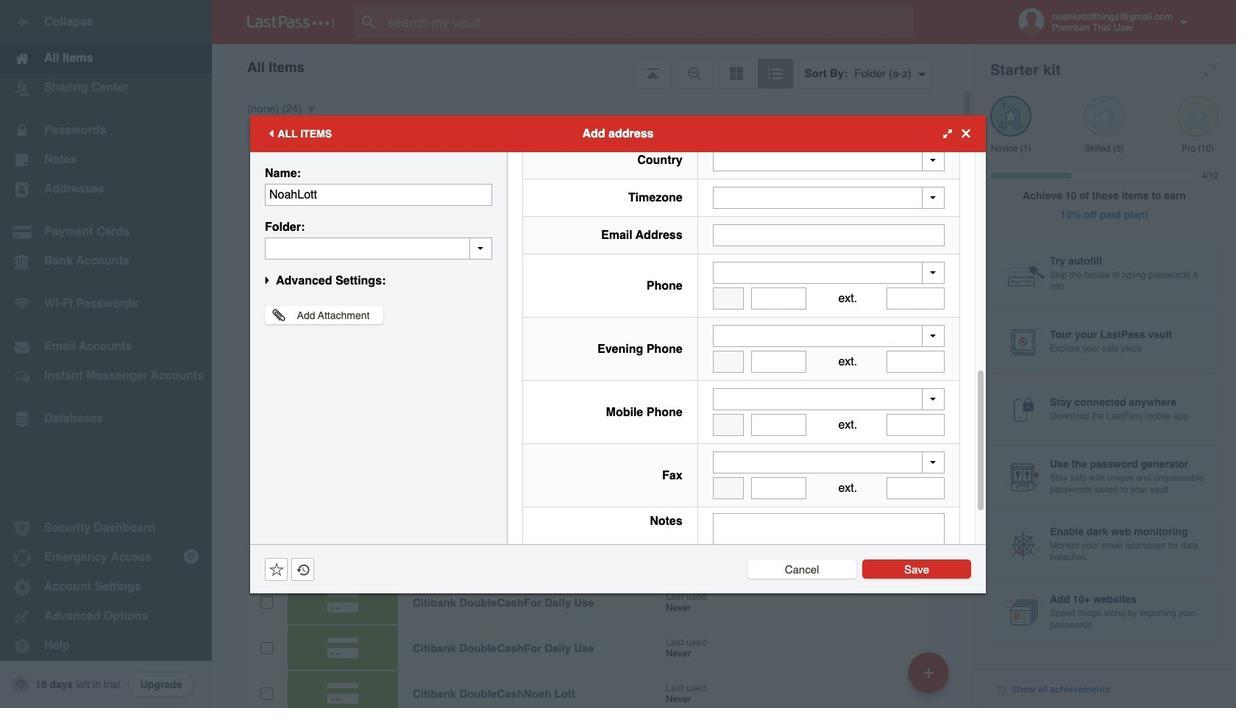 Task type: describe. For each thing, give the bounding box(es) containing it.
lastpass image
[[247, 15, 334, 29]]

Search search field
[[355, 6, 943, 38]]



Task type: vqa. For each thing, say whether or not it's contained in the screenshot.
password field
no



Task type: locate. For each thing, give the bounding box(es) containing it.
None text field
[[713, 225, 945, 247], [887, 288, 945, 310], [713, 351, 744, 373], [751, 414, 807, 437], [713, 478, 744, 500], [887, 478, 945, 500], [713, 225, 945, 247], [887, 288, 945, 310], [713, 351, 744, 373], [751, 414, 807, 437], [713, 478, 744, 500], [887, 478, 945, 500]]

new item navigation
[[903, 649, 958, 709]]

vault options navigation
[[212, 44, 973, 88]]

None text field
[[265, 184, 492, 206], [265, 237, 492, 259], [713, 288, 744, 310], [751, 288, 807, 310], [751, 351, 807, 373], [887, 351, 945, 373], [713, 414, 744, 437], [887, 414, 945, 437], [751, 478, 807, 500], [713, 514, 945, 605], [265, 184, 492, 206], [265, 237, 492, 259], [713, 288, 744, 310], [751, 288, 807, 310], [751, 351, 807, 373], [887, 351, 945, 373], [713, 414, 744, 437], [887, 414, 945, 437], [751, 478, 807, 500], [713, 514, 945, 605]]

dialog
[[250, 0, 986, 615]]

search my vault text field
[[355, 6, 943, 38]]

new item image
[[924, 668, 934, 678]]

main navigation navigation
[[0, 0, 212, 709]]



